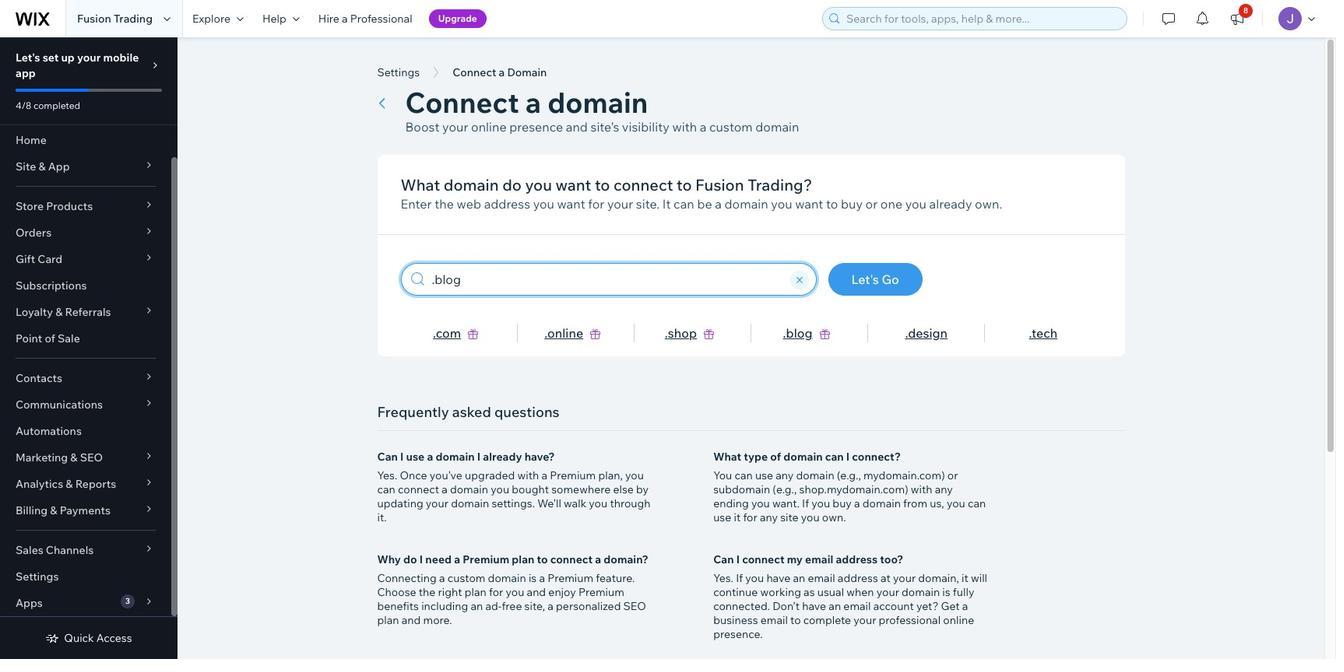 Task type: locate. For each thing, give the bounding box(es) containing it.
channels
[[46, 544, 94, 558]]

what for what domain do you want to connect to fusion trading?
[[401, 175, 440, 195]]

1 horizontal spatial if
[[802, 497, 809, 511]]

2 horizontal spatial and
[[566, 119, 588, 135]]

address left at on the right bottom of page
[[838, 572, 878, 586]]

connect inside can i connect my email address too? yes. if you have an email address at your domain, it will continue working as usual when your domain is fully connected. don't have an email account yet? get a business email to complete your professional online presence.
[[742, 553, 785, 567]]

2 vertical spatial online
[[943, 614, 974, 628]]

a right hire
[[342, 12, 348, 26]]

fusion left trading
[[77, 12, 111, 26]]

want.
[[772, 497, 800, 511]]

i up once in the left bottom of the page
[[400, 450, 404, 464]]

1 vertical spatial fusion
[[695, 175, 744, 195]]

help button
[[253, 0, 309, 37]]

1 vertical spatial do
[[403, 553, 417, 567]]

let's for let's go
[[852, 272, 879, 287]]

yes.
[[377, 469, 397, 483], [713, 572, 734, 586]]

1 vertical spatial it
[[962, 572, 969, 586]]

buy left one
[[841, 196, 863, 212]]

yes. up connected.
[[713, 572, 734, 586]]

want down site's
[[556, 175, 591, 195]]

what type of domain can i connect? you can use any domain (e.g., mydomain.com) or subdomain (e.g., shop.mydomain.com) with any ending you want. if you buy a domain from us, you can use it for any site you own.
[[713, 450, 986, 525]]

already up upgraded at the left of the page
[[483, 450, 522, 464]]

0 horizontal spatial fusion
[[77, 12, 111, 26]]

use inside can i use a domain i already have? yes. once you've upgraded with a premium plan, you can connect a domain you bought somewhere else by updating your domain settings. we'll walk you through it.
[[406, 450, 425, 464]]

2 vertical spatial address
[[838, 572, 878, 586]]

1 vertical spatial what
[[713, 450, 741, 464]]

billing & payments
[[16, 504, 111, 518]]

buy inside what type of domain can i connect? you can use any domain (e.g., mydomain.com) or subdomain (e.g., shop.mydomain.com) with any ending you want. if you buy a domain from us, you can use it for any site you own.
[[833, 497, 852, 511]]

1 horizontal spatial and
[[527, 586, 546, 600]]

the
[[435, 196, 454, 212], [419, 586, 436, 600]]

& for site
[[38, 160, 46, 174]]

0 vertical spatial connect
[[453, 65, 496, 79]]

1 vertical spatial can
[[713, 553, 734, 567]]

0 vertical spatial online
[[471, 119, 507, 135]]

can i use a domain i already have? yes. once you've upgraded with a premium plan, you can connect a domain you bought somewhere else by updating your domain settings. we'll walk you through it.
[[377, 450, 651, 525]]

let's
[[16, 51, 40, 65], [852, 272, 879, 287]]

1 horizontal spatial yes.
[[713, 572, 734, 586]]

0 horizontal spatial yes.
[[377, 469, 397, 483]]

premium up the personalized
[[548, 572, 594, 586]]

ending
[[713, 497, 749, 511]]

1 vertical spatial settings
[[16, 570, 59, 584]]

0 horizontal spatial an
[[471, 600, 483, 614]]

a down need
[[439, 572, 445, 586]]

2 vertical spatial for
[[489, 586, 503, 600]]

continue
[[713, 586, 758, 600]]

what for what type of domain can i connect?
[[713, 450, 741, 464]]

completed
[[33, 100, 80, 111]]

of left sale
[[45, 332, 55, 346]]

1 vertical spatial for
[[743, 511, 758, 525]]

0 vertical spatial already
[[930, 196, 972, 212]]

and left more.
[[402, 614, 421, 628]]

2 horizontal spatial an
[[829, 600, 841, 614]]

0 horizontal spatial if
[[736, 572, 743, 586]]

a right get on the bottom of the page
[[962, 600, 968, 614]]

through
[[610, 497, 651, 511]]

address for email
[[838, 572, 878, 586]]

hire
[[318, 12, 339, 26]]

with right visibility
[[672, 119, 697, 135]]

0 horizontal spatial it
[[734, 511, 741, 525]]

somewhere
[[551, 483, 611, 497]]

right
[[438, 586, 462, 600]]

or left one
[[866, 196, 878, 212]]

custom down need
[[448, 572, 486, 586]]

to inside can i connect my email address too? yes. if you have an email address at your domain, it will continue working as usual when your domain is fully connected. don't have an email account yet? get a business email to complete your professional online presence.
[[791, 614, 801, 628]]

(e.g., up site
[[773, 483, 797, 497]]

. for online
[[545, 326, 548, 341]]

orders button
[[0, 220, 171, 246]]

if inside can i connect my email address too? yes. if you have an email address at your domain, it will continue working as usual when your domain is fully connected. don't have an email account yet? get a business email to complete your professional online presence.
[[736, 572, 743, 586]]

2 vertical spatial use
[[713, 511, 732, 525]]

don't
[[773, 600, 800, 614]]

email left account
[[844, 600, 871, 614]]

1 horizontal spatial do
[[502, 175, 522, 195]]

store
[[16, 199, 44, 213]]

0 vertical spatial custom
[[709, 119, 753, 135]]

& left the reports
[[66, 477, 73, 491]]

i inside can i connect my email address too? yes. if you have an email address at your domain, it will continue working as usual when your domain is fully connected. don't have an email account yet? get a business email to complete your professional online presence.
[[736, 553, 740, 567]]

a right 'site,'
[[548, 600, 554, 614]]

yes. left once in the left bottom of the page
[[377, 469, 397, 483]]

email
[[805, 553, 834, 567], [808, 572, 835, 586], [844, 600, 871, 614], [761, 614, 788, 628]]

seo down feature.
[[623, 600, 646, 614]]

connect left domain
[[453, 65, 496, 79]]

can inside can i connect my email address too? yes. if you have an email address at your domain, it will continue working as usual when your domain is fully connected. don't have an email account yet? get a business email to complete your professional online presence.
[[713, 553, 734, 567]]

2 . from the left
[[545, 326, 548, 341]]

can up continue
[[713, 553, 734, 567]]

what up you
[[713, 450, 741, 464]]

own.
[[975, 196, 1003, 212], [822, 511, 846, 525]]

buy inside what domain do you want to connect to fusion trading? enter the web address you want for your site. it can be a domain you want to buy or one you already own.
[[841, 196, 863, 212]]

or right mydomain.com) on the bottom right of the page
[[948, 469, 958, 483]]

1 horizontal spatial seo
[[623, 600, 646, 614]]

let's go
[[852, 272, 899, 287]]

free
[[502, 600, 522, 614]]

frequently asked questions
[[377, 403, 560, 421]]

already right one
[[930, 196, 972, 212]]

1 horizontal spatial with
[[672, 119, 697, 135]]

0 vertical spatial and
[[566, 119, 588, 135]]

you inside can i connect my email address too? yes. if you have an email address at your domain, it will continue working as usual when your domain is fully connected. don't have an email account yet? get a business email to complete your professional online presence.
[[746, 572, 764, 586]]

any up want.
[[776, 469, 794, 483]]

up
[[61, 51, 75, 65]]

domain
[[548, 85, 648, 120], [756, 119, 799, 135], [444, 175, 499, 195], [725, 196, 768, 212], [436, 450, 475, 464], [784, 450, 823, 464], [796, 469, 835, 483], [450, 483, 488, 497], [451, 497, 489, 511], [863, 497, 901, 511], [488, 572, 526, 586], [902, 586, 940, 600]]

with down have?
[[518, 469, 539, 483]]

0 vertical spatial plan
[[512, 553, 535, 567]]

2 horizontal spatial online
[[943, 614, 974, 628]]

fusion
[[77, 12, 111, 26], [695, 175, 744, 195]]

& for marketing
[[70, 451, 78, 465]]

have right don't
[[802, 600, 826, 614]]

it down subdomain
[[734, 511, 741, 525]]

yes. inside can i use a domain i already have? yes. once you've upgraded with a premium plan, you can connect a domain you bought somewhere else by updating your domain settings. we'll walk you through it.
[[377, 469, 397, 483]]

0 horizontal spatial do
[[403, 553, 417, 567]]

your down the you've
[[426, 497, 449, 511]]

1 vertical spatial use
[[755, 469, 773, 483]]

connect for domain
[[453, 65, 496, 79]]

upgrade
[[438, 12, 477, 24]]

marketing & seo
[[16, 451, 103, 465]]

connect for domain
[[405, 85, 519, 120]]

is up 'site,'
[[529, 572, 537, 586]]

the left web
[[435, 196, 454, 212]]

or
[[866, 196, 878, 212], [948, 469, 958, 483]]

to inside why do i need a premium plan to connect a domain? connecting a custom domain is a premium feature. choose the right plan for you and enjoy premium benefits including an ad-free site, a personalized seo plan and more.
[[537, 553, 548, 567]]

the left right
[[419, 586, 436, 600]]

1 . from the left
[[433, 326, 436, 341]]

an left ad-
[[471, 600, 483, 614]]

with inside "connect a domain boost your online presence and site's visibility with a custom domain"
[[672, 119, 697, 135]]

your down when
[[854, 614, 876, 628]]

0 horizontal spatial have
[[767, 572, 791, 586]]

have?
[[525, 450, 555, 464]]

connect inside what domain do you want to connect to fusion trading? enter the web address you want for your site. it can be a domain you want to buy or one you already own.
[[614, 175, 673, 195]]

use down subdomain
[[713, 511, 732, 525]]

an down my
[[793, 572, 805, 586]]

e.g. mystunningwebsite.com field
[[427, 264, 788, 295]]

2 horizontal spatial for
[[743, 511, 758, 525]]

with
[[672, 119, 697, 135], [518, 469, 539, 483], [911, 483, 933, 497]]

do down "presence"
[[502, 175, 522, 195]]

site & app
[[16, 160, 70, 174]]

&
[[38, 160, 46, 174], [55, 305, 63, 319], [70, 451, 78, 465], [66, 477, 73, 491], [50, 504, 57, 518]]

1 vertical spatial plan
[[465, 586, 487, 600]]

connect left upgraded at the left of the page
[[398, 483, 439, 497]]

fusion up be at the right of the page
[[695, 175, 744, 195]]

3 . from the left
[[665, 326, 668, 341]]

1 horizontal spatial already
[[930, 196, 972, 212]]

a right be at the right of the page
[[715, 196, 722, 212]]

0 vertical spatial if
[[802, 497, 809, 511]]

contacts
[[16, 371, 62, 385]]

1 vertical spatial connect
[[405, 85, 519, 120]]

2 horizontal spatial use
[[755, 469, 773, 483]]

your right boost
[[442, 119, 468, 135]]

seo up the reports
[[80, 451, 103, 465]]

2 vertical spatial plan
[[377, 614, 399, 628]]

connect
[[614, 175, 673, 195], [398, 483, 439, 497], [550, 553, 593, 567], [742, 553, 785, 567]]

premium up walk
[[550, 469, 596, 483]]

a inside button
[[499, 65, 505, 79]]

is
[[529, 572, 537, 586], [943, 586, 951, 600]]

do up connecting
[[403, 553, 417, 567]]

if up connected.
[[736, 572, 743, 586]]

domain inside can i connect my email address too? yes. if you have an email address at your domain, it will continue working as usual when your domain is fully connected. don't have an email account yet? get a business email to complete your professional online presence.
[[902, 586, 940, 600]]

connect a domain boost your online presence and site's visibility with a custom domain
[[405, 85, 799, 135]]

1 horizontal spatial let's
[[852, 272, 879, 287]]

1 horizontal spatial fusion
[[695, 175, 744, 195]]

0 horizontal spatial settings
[[16, 570, 59, 584]]

1 horizontal spatial or
[[948, 469, 958, 483]]

ad-
[[486, 600, 502, 614]]

by
[[636, 483, 649, 497]]

any left site
[[760, 511, 778, 525]]

loyalty & referrals button
[[0, 299, 171, 326]]

0 vertical spatial address
[[484, 196, 530, 212]]

with right shop.mydomain.com)
[[911, 483, 933, 497]]

for down subdomain
[[743, 511, 758, 525]]

choose
[[377, 586, 416, 600]]

1 vertical spatial and
[[527, 586, 546, 600]]

with inside what type of domain can i connect? you can use any domain (e.g., mydomain.com) or subdomain (e.g., shop.mydomain.com) with any ending you want. if you buy a domain from us, you can use it for any site you own.
[[911, 483, 933, 497]]

analytics & reports
[[16, 477, 116, 491]]

can inside can i use a domain i already have? yes. once you've upgraded with a premium plan, you can connect a domain you bought somewhere else by updating your domain settings. we'll walk you through it.
[[377, 450, 398, 464]]

0 horizontal spatial already
[[483, 450, 522, 464]]

& right loyalty
[[55, 305, 63, 319]]

(e.g.,
[[837, 469, 861, 483], [773, 483, 797, 497]]

can inside what domain do you want to connect to fusion trading? enter the web address you want for your site. it can be a domain you want to buy or one you already own.
[[674, 196, 694, 212]]

1 vertical spatial let's
[[852, 272, 879, 287]]

settings down professional
[[377, 65, 420, 79]]

domain?
[[604, 553, 649, 567]]

and
[[566, 119, 588, 135], [527, 586, 546, 600], [402, 614, 421, 628]]

connect inside "connect a domain boost your online presence and site's visibility with a custom domain"
[[405, 85, 519, 120]]

plan
[[512, 553, 535, 567], [465, 586, 487, 600], [377, 614, 399, 628]]

benefits
[[377, 600, 419, 614]]

0 horizontal spatial is
[[529, 572, 537, 586]]

your left "site."
[[607, 196, 633, 212]]

can up 'updating'
[[377, 450, 398, 464]]

connect up "site."
[[614, 175, 673, 195]]

1 vertical spatial the
[[419, 586, 436, 600]]

it
[[663, 196, 671, 212]]

gift card button
[[0, 246, 171, 273]]

orders
[[16, 226, 52, 240]]

use up once in the left bottom of the page
[[406, 450, 425, 464]]

1 horizontal spatial plan
[[465, 586, 487, 600]]

a down have?
[[542, 469, 548, 483]]

connect inside connect a domain button
[[453, 65, 496, 79]]

address inside what domain do you want to connect to fusion trading? enter the web address you want for your site. it can be a domain you want to buy or one you already own.
[[484, 196, 530, 212]]

0 horizontal spatial for
[[489, 586, 503, 600]]

0 horizontal spatial custom
[[448, 572, 486, 586]]

1 vertical spatial own.
[[822, 511, 846, 525]]

get
[[941, 600, 960, 614]]

your right up
[[77, 51, 101, 65]]

0 vertical spatial do
[[502, 175, 522, 195]]

plan right right
[[465, 586, 487, 600]]

if inside what type of domain can i connect? you can use any domain (e.g., mydomain.com) or subdomain (e.g., shop.mydomain.com) with any ending you want. if you buy a domain from us, you can use it for any site you own.
[[802, 497, 809, 511]]

enjoy
[[548, 586, 576, 600]]

1 vertical spatial have
[[802, 600, 826, 614]]

can up it.
[[377, 483, 395, 497]]

0 vertical spatial or
[[866, 196, 878, 212]]

connect down connect a domain button
[[405, 85, 519, 120]]

let's inside let's set up your mobile app
[[16, 51, 40, 65]]

online inside "connect a domain boost your online presence and site's visibility with a custom domain"
[[471, 119, 507, 135]]

1 vertical spatial custom
[[448, 572, 486, 586]]

gift card
[[16, 252, 62, 266]]

settings down sales
[[16, 570, 59, 584]]

0 horizontal spatial own.
[[822, 511, 846, 525]]

hire a professional link
[[309, 0, 422, 37]]

products
[[46, 199, 93, 213]]

1 vertical spatial yes.
[[713, 572, 734, 586]]

have down my
[[767, 572, 791, 586]]

6 . from the left
[[1029, 326, 1032, 341]]

1 horizontal spatial it
[[962, 572, 969, 586]]

and left enjoy
[[527, 586, 546, 600]]

. for shop
[[665, 326, 668, 341]]

for left 'site,'
[[489, 586, 503, 600]]

1 vertical spatial address
[[836, 553, 878, 567]]

1 horizontal spatial (e.g.,
[[837, 469, 861, 483]]

1 horizontal spatial online
[[548, 326, 583, 341]]

for inside what domain do you want to connect to fusion trading? enter the web address you want for your site. it can be a domain you want to buy or one you already own.
[[588, 196, 605, 212]]

0 vertical spatial can
[[377, 450, 398, 464]]

1 horizontal spatial for
[[588, 196, 605, 212]]

1 horizontal spatial settings
[[377, 65, 420, 79]]

0 vertical spatial buy
[[841, 196, 863, 212]]

& right billing
[[50, 504, 57, 518]]

what up enter at the top left of the page
[[401, 175, 440, 195]]

sales channels button
[[0, 537, 171, 564]]

connect a domain
[[453, 65, 547, 79]]

can right it
[[674, 196, 694, 212]]

2 horizontal spatial with
[[911, 483, 933, 497]]

online down e.g. mystunningwebsite.com 'field'
[[548, 326, 583, 341]]

& inside popup button
[[50, 504, 57, 518]]

and left site's
[[566, 119, 588, 135]]

fully
[[953, 586, 975, 600]]

for left "site."
[[588, 196, 605, 212]]

a right once in the left bottom of the page
[[442, 483, 448, 497]]

visibility
[[622, 119, 670, 135]]

1 horizontal spatial use
[[713, 511, 732, 525]]

a down connect?
[[854, 497, 860, 511]]

0 vertical spatial use
[[406, 450, 425, 464]]

let's inside button
[[852, 272, 879, 287]]

(e.g., down connect?
[[837, 469, 861, 483]]

& up analytics & reports
[[70, 451, 78, 465]]

1 horizontal spatial custom
[[709, 119, 753, 135]]

of right type
[[770, 450, 781, 464]]

4 . from the left
[[783, 326, 786, 341]]

0 horizontal spatial online
[[471, 119, 507, 135]]

. shop
[[665, 326, 697, 341]]

what inside what type of domain can i connect? you can use any domain (e.g., mydomain.com) or subdomain (e.g., shop.mydomain.com) with any ending you want. if you buy a domain from us, you can use it for any site you own.
[[713, 450, 741, 464]]

0 vertical spatial settings
[[377, 65, 420, 79]]

what inside what domain do you want to connect to fusion trading? enter the web address you want for your site. it can be a domain you want to buy or one you already own.
[[401, 175, 440, 195]]

is left "fully"
[[943, 586, 951, 600]]

0 horizontal spatial what
[[401, 175, 440, 195]]

you
[[713, 469, 732, 483]]

will
[[971, 572, 987, 586]]

1 vertical spatial seo
[[623, 600, 646, 614]]

let's left go
[[852, 272, 879, 287]]

presence.
[[713, 628, 763, 642]]

help
[[262, 12, 286, 26]]

online down "fully"
[[943, 614, 974, 628]]

1 horizontal spatial have
[[802, 600, 826, 614]]

address right web
[[484, 196, 530, 212]]

the inside why do i need a premium plan to connect a domain? connecting a custom domain is a premium feature. choose the right plan for you and enjoy premium benefits including an ad-free site, a personalized seo plan and more.
[[419, 586, 436, 600]]

set
[[43, 51, 59, 65]]

already inside can i use a domain i already have? yes. once you've upgraded with a premium plan, you can connect a domain you bought somewhere else by updating your domain settings. we'll walk you through it.
[[483, 450, 522, 464]]

connect up enjoy
[[550, 553, 593, 567]]

0 vertical spatial it
[[734, 511, 741, 525]]

1 vertical spatial of
[[770, 450, 781, 464]]

usual
[[817, 586, 844, 600]]

1 vertical spatial if
[[736, 572, 743, 586]]

0 horizontal spatial or
[[866, 196, 878, 212]]

subdomain
[[713, 483, 770, 497]]

0 vertical spatial the
[[435, 196, 454, 212]]

address up when
[[836, 553, 878, 567]]

use down type
[[755, 469, 773, 483]]

email right my
[[805, 553, 834, 567]]

or inside what domain do you want to connect to fusion trading? enter the web address you want for your site. it can be a domain you want to buy or one you already own.
[[866, 196, 878, 212]]

0 horizontal spatial seo
[[80, 451, 103, 465]]

use
[[406, 450, 425, 464], [755, 469, 773, 483], [713, 511, 732, 525]]

0 vertical spatial own.
[[975, 196, 1003, 212]]

an
[[793, 572, 805, 586], [471, 600, 483, 614], [829, 600, 841, 614]]

i up upgraded at the left of the page
[[477, 450, 481, 464]]

0 horizontal spatial use
[[406, 450, 425, 464]]

else
[[613, 483, 634, 497]]

including
[[421, 600, 468, 614]]

& for billing
[[50, 504, 57, 518]]

can inside can i use a domain i already have? yes. once you've upgraded with a premium plan, you can connect a domain you bought somewhere else by updating your domain settings. we'll walk you through it.
[[377, 483, 395, 497]]

5 . from the left
[[905, 326, 908, 341]]

plan up the free
[[512, 553, 535, 567]]

i left connect?
[[846, 450, 850, 464]]

a up the you've
[[427, 450, 433, 464]]

1 horizontal spatial is
[[943, 586, 951, 600]]

& inside dropdown button
[[38, 160, 46, 174]]

what
[[401, 175, 440, 195], [713, 450, 741, 464]]

0 horizontal spatial of
[[45, 332, 55, 346]]

tech
[[1032, 326, 1058, 341]]

fusion inside what domain do you want to connect to fusion trading? enter the web address you want for your site. it can be a domain you want to buy or one you already own.
[[695, 175, 744, 195]]

1 horizontal spatial own.
[[975, 196, 1003, 212]]

why
[[377, 553, 401, 567]]

1 vertical spatial already
[[483, 450, 522, 464]]

own. inside what type of domain can i connect? you can use any domain (e.g., mydomain.com) or subdomain (e.g., shop.mydomain.com) with any ending you want. if you buy a domain from us, you can use it for any site you own.
[[822, 511, 846, 525]]

0 horizontal spatial and
[[402, 614, 421, 628]]

gift
[[16, 252, 35, 266]]

connect a domain button
[[445, 61, 555, 84]]

premium up ad-
[[463, 553, 509, 567]]

a inside what type of domain can i connect? you can use any domain (e.g., mydomain.com) or subdomain (e.g., shop.mydomain.com) with any ending you want. if you buy a domain from us, you can use it for any site you own.
[[854, 497, 860, 511]]

settings.
[[492, 497, 535, 511]]

plan down choose
[[377, 614, 399, 628]]

0 vertical spatial seo
[[80, 451, 103, 465]]

1 horizontal spatial can
[[713, 553, 734, 567]]



Task type: describe. For each thing, give the bounding box(es) containing it.
more.
[[423, 614, 452, 628]]

upgrade button
[[429, 9, 487, 28]]

us,
[[930, 497, 944, 511]]

hire a professional
[[318, 12, 412, 26]]

any right the from
[[935, 483, 953, 497]]

explore
[[192, 12, 230, 26]]

let's go button
[[828, 263, 923, 296]]

home
[[16, 133, 47, 147]]

i inside what type of domain can i connect? you can use any domain (e.g., mydomain.com) or subdomain (e.g., shop.mydomain.com) with any ending you want. if you buy a domain from us, you can use it for any site you own.
[[846, 450, 850, 464]]

i inside why do i need a premium plan to connect a domain? connecting a custom domain is a premium feature. choose the right plan for you and enjoy premium benefits including an ad-free site, a personalized seo plan and more.
[[420, 553, 423, 567]]

3
[[125, 597, 130, 607]]

a left enjoy
[[539, 572, 545, 586]]

seo inside why do i need a premium plan to connect a domain? connecting a custom domain is a premium feature. choose the right plan for you and enjoy premium benefits including an ad-free site, a personalized seo plan and more.
[[623, 600, 646, 614]]

can for can i use a domain i already have? yes. once you've upgraded with a premium plan, you can connect a domain you bought somewhere else by updating your domain settings. we'll walk you through it.
[[377, 450, 398, 464]]

or inside what type of domain can i connect? you can use any domain (e.g., mydomain.com) or subdomain (e.g., shop.mydomain.com) with any ending you want. if you buy a domain from us, you can use it for any site you own.
[[948, 469, 958, 483]]

address for want
[[484, 196, 530, 212]]

do inside what domain do you want to connect to fusion trading? enter the web address you want for your site. it can be a domain you want to buy or one you already own.
[[502, 175, 522, 195]]

site.
[[636, 196, 660, 212]]

com
[[436, 326, 461, 341]]

settings inside settings "link"
[[16, 570, 59, 584]]

design
[[908, 326, 948, 341]]

connect inside why do i need a premium plan to connect a domain? connecting a custom domain is a premium feature. choose the right plan for you and enjoy premium benefits including an ad-free site, a personalized seo plan and more.
[[550, 553, 593, 567]]

is inside why do i need a premium plan to connect a domain? connecting a custom domain is a premium feature. choose the right plan for you and enjoy premium benefits including an ad-free site, a personalized seo plan and more.
[[529, 572, 537, 586]]

too?
[[880, 553, 903, 567]]

. com
[[433, 326, 461, 341]]

frequently
[[377, 403, 449, 421]]

you inside why do i need a premium plan to connect a domain? connecting a custom domain is a premium feature. choose the right plan for you and enjoy premium benefits including an ad-free site, a personalized seo plan and more.
[[506, 586, 524, 600]]

your right at on the right bottom of page
[[893, 572, 916, 586]]

a up feature.
[[595, 553, 601, 567]]

it inside can i connect my email address too? yes. if you have an email address at your domain, it will continue working as usual when your domain is fully connected. don't have an email account yet? get a business email to complete your professional online presence.
[[962, 572, 969, 586]]

type
[[744, 450, 768, 464]]

0 vertical spatial have
[[767, 572, 791, 586]]

& for loyalty
[[55, 305, 63, 319]]

your inside let's set up your mobile app
[[77, 51, 101, 65]]

business
[[713, 614, 758, 628]]

site,
[[525, 600, 545, 614]]

need
[[425, 553, 452, 567]]

is inside can i connect my email address too? yes. if you have an email address at your domain, it will continue working as usual when your domain is fully connected. don't have an email account yet? get a business email to complete your professional online presence.
[[943, 586, 951, 600]]

let's for let's set up your mobile app
[[16, 51, 40, 65]]

complete
[[803, 614, 851, 628]]

my
[[787, 553, 803, 567]]

with inside can i use a domain i already have? yes. once you've upgraded with a premium plan, you can connect a domain you bought somewhere else by updating your domain settings. we'll walk you through it.
[[518, 469, 539, 483]]

fusion trading
[[77, 12, 153, 26]]

asked
[[452, 403, 491, 421]]

sales
[[16, 544, 43, 558]]

do inside why do i need a premium plan to connect a domain? connecting a custom domain is a premium feature. choose the right plan for you and enjoy premium benefits including an ad-free site, a personalized seo plan and more.
[[403, 553, 417, 567]]

sales channels
[[16, 544, 94, 558]]

want down trading?
[[795, 196, 823, 212]]

2 vertical spatial and
[[402, 614, 421, 628]]

personalized
[[556, 600, 621, 614]]

connecting
[[377, 572, 437, 586]]

go
[[882, 272, 899, 287]]

communications button
[[0, 392, 171, 418]]

. for design
[[905, 326, 908, 341]]

0 horizontal spatial (e.g.,
[[773, 483, 797, 497]]

online inside can i connect my email address too? yes. if you have an email address at your domain, it will continue working as usual when your domain is fully connected. don't have an email account yet? get a business email to complete your professional online presence.
[[943, 614, 974, 628]]

email down working
[[761, 614, 788, 628]]

quick access
[[64, 632, 132, 646]]

you've
[[430, 469, 463, 483]]

web
[[457, 196, 481, 212]]

billing
[[16, 504, 48, 518]]

enter
[[401, 196, 432, 212]]

seo inside dropdown button
[[80, 451, 103, 465]]

communications
[[16, 398, 103, 412]]

payments
[[60, 504, 111, 518]]

from
[[903, 497, 928, 511]]

can up shop.mydomain.com)
[[825, 450, 844, 464]]

app
[[48, 160, 70, 174]]

sidebar element
[[0, 37, 178, 660]]

one
[[881, 196, 903, 212]]

access
[[96, 632, 132, 646]]

domain inside why do i need a premium plan to connect a domain? connecting a custom domain is a premium feature. choose the right plan for you and enjoy premium benefits including an ad-free site, a personalized seo plan and more.
[[488, 572, 526, 586]]

and inside "connect a domain boost your online presence and site's visibility with a custom domain"
[[566, 119, 588, 135]]

subscriptions link
[[0, 273, 171, 299]]

custom inside why do i need a premium plan to connect a domain? connecting a custom domain is a premium feature. choose the right plan for you and enjoy premium benefits including an ad-free site, a personalized seo plan and more.
[[448, 572, 486, 586]]

your inside can i use a domain i already have? yes. once you've upgraded with a premium plan, you can connect a domain you bought somewhere else by updating your domain settings. we'll walk you through it.
[[426, 497, 449, 511]]

premium right enjoy
[[579, 586, 625, 600]]

sale
[[58, 332, 80, 346]]

billing & payments button
[[0, 498, 171, 524]]

once
[[400, 469, 427, 483]]

premium inside can i use a domain i already have? yes. once you've upgraded with a premium plan, you can connect a domain you bought somewhere else by updating your domain settings. we'll walk you through it.
[[550, 469, 596, 483]]

custom inside "connect a domain boost your online presence and site's visibility with a custom domain"
[[709, 119, 753, 135]]

we'll
[[538, 497, 561, 511]]

presence
[[509, 119, 563, 135]]

apps
[[16, 597, 43, 611]]

quick access button
[[45, 632, 132, 646]]

of inside what type of domain can i connect? you can use any domain (e.g., mydomain.com) or subdomain (e.g., shop.mydomain.com) with any ending you want. if you buy a domain from us, you can use it for any site you own.
[[770, 450, 781, 464]]

when
[[847, 586, 874, 600]]

yes. inside can i connect my email address too? yes. if you have an email address at your domain, it will continue working as usual when your domain is fully connected. don't have an email account yet? get a business email to complete your professional online presence.
[[713, 572, 734, 586]]

loyalty & referrals
[[16, 305, 111, 319]]

can right us, on the right bottom
[[968, 497, 986, 511]]

can for can i connect my email address too? yes. if you have an email address at your domain, it will continue working as usual when your domain is fully connected. don't have an email account yet? get a business email to complete your professional online presence.
[[713, 553, 734, 567]]

it inside what type of domain can i connect? you can use any domain (e.g., mydomain.com) or subdomain (e.g., shop.mydomain.com) with any ending you want. if you buy a domain from us, you can use it for any site you own.
[[734, 511, 741, 525]]

connect inside can i use a domain i already have? yes. once you've upgraded with a premium plan, you can connect a domain you bought somewhere else by updating your domain settings. we'll walk you through it.
[[398, 483, 439, 497]]

for inside what type of domain can i connect? you can use any domain (e.g., mydomain.com) or subdomain (e.g., shop.mydomain.com) with any ending you want. if you buy a domain from us, you can use it for any site you own.
[[743, 511, 758, 525]]

the inside what domain do you want to connect to fusion trading? enter the web address you want for your site. it can be a domain you want to buy or one you already own.
[[435, 196, 454, 212]]

1 vertical spatial online
[[548, 326, 583, 341]]

of inside the sidebar element
[[45, 332, 55, 346]]

. for com
[[433, 326, 436, 341]]

own. inside what domain do you want to connect to fusion trading? enter the web address you want for your site. it can be a domain you want to buy or one you already own.
[[975, 196, 1003, 212]]

yet?
[[917, 600, 939, 614]]

account
[[874, 600, 914, 614]]

questions
[[494, 403, 560, 421]]

4/8 completed
[[16, 100, 80, 111]]

want left "site."
[[557, 196, 585, 212]]

working
[[760, 586, 801, 600]]

card
[[38, 252, 62, 266]]

connect?
[[852, 450, 901, 464]]

. for tech
[[1029, 326, 1032, 341]]

a right need
[[454, 553, 460, 567]]

bought
[[512, 483, 549, 497]]

a inside can i connect my email address too? yes. if you have an email address at your domain, it will continue working as usual when your domain is fully connected. don't have an email account yet? get a business email to complete your professional online presence.
[[962, 600, 968, 614]]

. tech
[[1029, 326, 1058, 341]]

a right visibility
[[700, 119, 707, 135]]

for inside why do i need a premium plan to connect a domain? connecting a custom domain is a premium feature. choose the right plan for you and enjoy premium benefits including an ad-free site, a personalized seo plan and more.
[[489, 586, 503, 600]]

& for analytics
[[66, 477, 73, 491]]

site
[[780, 511, 799, 525]]

your right when
[[877, 586, 899, 600]]

be
[[697, 196, 712, 212]]

domain
[[507, 65, 547, 79]]

automations link
[[0, 418, 171, 445]]

1 horizontal spatial an
[[793, 572, 805, 586]]

analytics & reports button
[[0, 471, 171, 498]]

walk
[[564, 497, 587, 511]]

marketing & seo button
[[0, 445, 171, 471]]

Search for tools, apps, help & more... field
[[842, 8, 1122, 30]]

settings link
[[0, 564, 171, 590]]

. blog
[[783, 326, 813, 341]]

can right you
[[735, 469, 753, 483]]

2 horizontal spatial plan
[[512, 553, 535, 567]]

subscriptions
[[16, 279, 87, 293]]

site's
[[591, 119, 619, 135]]

0 vertical spatial fusion
[[77, 12, 111, 26]]

. for blog
[[783, 326, 786, 341]]

email left when
[[808, 572, 835, 586]]

store products button
[[0, 193, 171, 220]]

updating
[[377, 497, 423, 511]]

already inside what domain do you want to connect to fusion trading? enter the web address you want for your site. it can be a domain you want to buy or one you already own.
[[930, 196, 972, 212]]

a inside what domain do you want to connect to fusion trading? enter the web address you want for your site. it can be a domain you want to buy or one you already own.
[[715, 196, 722, 212]]

4/8
[[16, 100, 31, 111]]

your inside "connect a domain boost your online presence and site's visibility with a custom domain"
[[442, 119, 468, 135]]

point of sale link
[[0, 326, 171, 352]]

an inside why do i need a premium plan to connect a domain? connecting a custom domain is a premium feature. choose the right plan for you and enjoy premium benefits including an ad-free site, a personalized seo plan and more.
[[471, 600, 483, 614]]

a down domain
[[525, 85, 541, 120]]

your inside what domain do you want to connect to fusion trading? enter the web address you want for your site. it can be a domain you want to buy or one you already own.
[[607, 196, 633, 212]]

feature.
[[596, 572, 635, 586]]



Task type: vqa. For each thing, say whether or not it's contained in the screenshot.
Boost
yes



